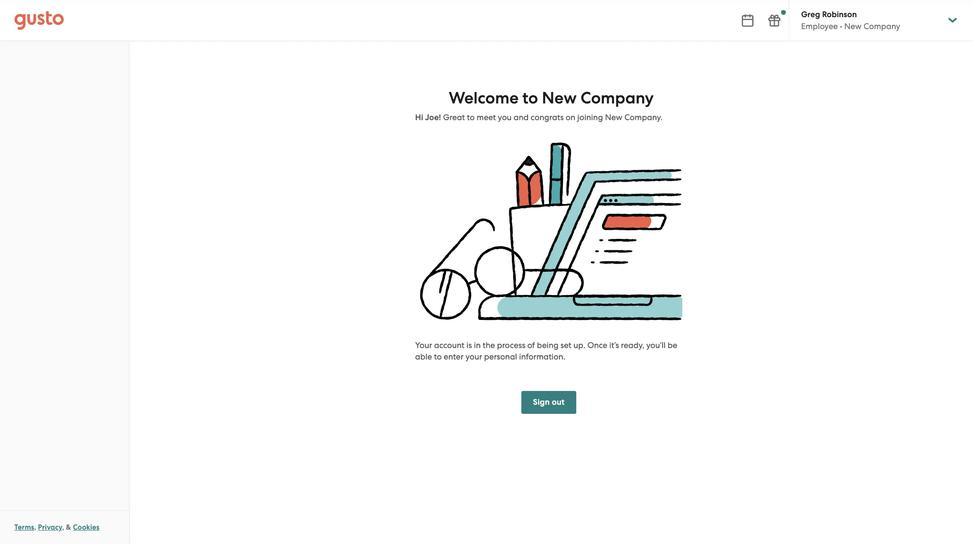 Task type: vqa. For each thing, say whether or not it's contained in the screenshot.
information. at the bottom of the page
yes



Task type: describe. For each thing, give the bounding box(es) containing it.
out
[[552, 398, 565, 408]]

account
[[434, 341, 464, 351]]

greg
[[801, 10, 820, 20]]

being
[[537, 341, 559, 351]]

&
[[66, 524, 71, 532]]

the
[[483, 341, 495, 351]]

joining
[[577, 113, 603, 122]]

to inside your account is in the process of being set up. once it's ready, you'll be able to enter your personal information.
[[434, 353, 442, 362]]

robinson
[[822, 10, 857, 20]]

meet
[[477, 113, 496, 122]]

illustration of a desk space image
[[420, 143, 683, 321]]

sign out
[[533, 398, 565, 408]]

congrats
[[531, 113, 564, 122]]

0 horizontal spatial new
[[542, 88, 577, 108]]

cookies
[[73, 524, 99, 532]]

is
[[466, 341, 472, 351]]

great
[[443, 113, 465, 122]]

greg robinson employee • new company
[[801, 10, 900, 31]]

new inside greg robinson employee • new company
[[844, 21, 862, 31]]

terms link
[[14, 524, 34, 532]]

welcome
[[449, 88, 519, 108]]

personal
[[484, 353, 517, 362]]

your
[[466, 353, 482, 362]]

0 vertical spatial to
[[522, 88, 538, 108]]

able
[[415, 353, 432, 362]]

company inside hi joe ! great to meet you and congrats on joining new company .
[[624, 113, 661, 122]]

your account is in the process of being set up. once it's ready, you'll be able to enter your personal information.
[[415, 341, 677, 362]]

joe
[[425, 113, 439, 123]]

new inside hi joe ! great to meet you and congrats on joining new company .
[[605, 113, 622, 122]]

once
[[587, 341, 607, 351]]

gusto navigation element
[[0, 41, 129, 79]]

to inside hi joe ! great to meet you and congrats on joining new company .
[[467, 113, 475, 122]]



Task type: locate. For each thing, give the bounding box(es) containing it.
1 horizontal spatial ,
[[62, 524, 64, 532]]

on
[[566, 113, 575, 122]]

to right able
[[434, 353, 442, 362]]

you
[[498, 113, 512, 122]]

to
[[522, 88, 538, 108], [467, 113, 475, 122], [434, 353, 442, 362]]

welcome to new company
[[449, 88, 654, 108]]

1 horizontal spatial new
[[605, 113, 622, 122]]

employee
[[801, 21, 838, 31]]

1 vertical spatial to
[[467, 113, 475, 122]]

your
[[415, 341, 432, 351]]

new right the •
[[844, 21, 862, 31]]

hi joe ! great to meet you and congrats on joining new company .
[[415, 113, 663, 123]]

2 vertical spatial to
[[434, 353, 442, 362]]

company
[[864, 21, 900, 31], [581, 88, 654, 108], [624, 113, 661, 122]]

0 horizontal spatial ,
[[34, 524, 36, 532]]

to up hi joe ! great to meet you and congrats on joining new company .
[[522, 88, 538, 108]]

1 vertical spatial company
[[581, 88, 654, 108]]

1 horizontal spatial to
[[467, 113, 475, 122]]

new right joining
[[605, 113, 622, 122]]

home image
[[14, 11, 64, 30]]

cookies button
[[73, 522, 99, 534]]

2 horizontal spatial new
[[844, 21, 862, 31]]

information.
[[519, 353, 565, 362]]

to left meet
[[467, 113, 475, 122]]

0 vertical spatial new
[[844, 21, 862, 31]]

,
[[34, 524, 36, 532], [62, 524, 64, 532]]

0 horizontal spatial to
[[434, 353, 442, 362]]

you'll
[[646, 341, 666, 351]]

sign out button
[[522, 392, 576, 415]]

2 vertical spatial company
[[624, 113, 661, 122]]

in
[[474, 341, 481, 351]]

ready,
[[621, 341, 644, 351]]

•
[[840, 21, 842, 31]]

2 vertical spatial new
[[605, 113, 622, 122]]

sign
[[533, 398, 550, 408]]

enter
[[444, 353, 464, 362]]

set
[[561, 341, 571, 351]]

!
[[439, 113, 441, 123]]

be
[[668, 341, 677, 351]]

hi
[[415, 113, 423, 123]]

process
[[497, 341, 525, 351]]

.
[[661, 113, 663, 122]]

privacy link
[[38, 524, 62, 532]]

privacy
[[38, 524, 62, 532]]

it's
[[609, 341, 619, 351]]

, left &
[[62, 524, 64, 532]]

, left the privacy link
[[34, 524, 36, 532]]

new up on
[[542, 88, 577, 108]]

of
[[527, 341, 535, 351]]

2 , from the left
[[62, 524, 64, 532]]

1 vertical spatial new
[[542, 88, 577, 108]]

1 , from the left
[[34, 524, 36, 532]]

up.
[[573, 341, 585, 351]]

2 horizontal spatial to
[[522, 88, 538, 108]]

terms
[[14, 524, 34, 532]]

terms , privacy , & cookies
[[14, 524, 99, 532]]

and
[[514, 113, 529, 122]]

new
[[844, 21, 862, 31], [542, 88, 577, 108], [605, 113, 622, 122]]

0 vertical spatial company
[[864, 21, 900, 31]]

company inside greg robinson employee • new company
[[864, 21, 900, 31]]



